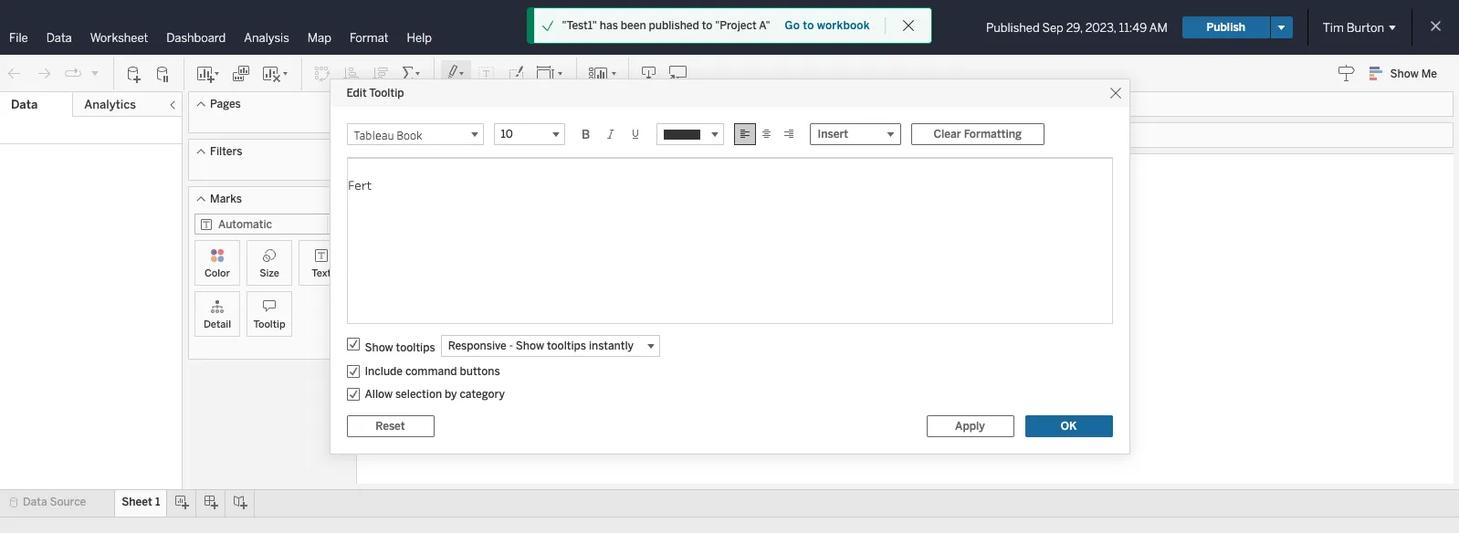 Task type: describe. For each thing, give the bounding box(es) containing it.
reset button
[[347, 416, 434, 437]]

published
[[649, 19, 699, 32]]

download image
[[640, 64, 658, 83]]

allow
[[365, 388, 393, 401]]

"project
[[715, 19, 757, 32]]

sort descending image
[[372, 64, 390, 83]]

11:49
[[1119, 21, 1147, 34]]

tooltips
[[396, 342, 435, 354]]

duplicate image
[[232, 64, 250, 83]]

buttons
[[460, 365, 500, 378]]

sheet 1
[[122, 496, 160, 509]]

sep
[[1043, 21, 1064, 34]]

clear
[[934, 128, 961, 141]]

fit image
[[536, 64, 565, 83]]

new data source image
[[125, 64, 143, 83]]

am
[[1149, 21, 1168, 34]]

source
[[50, 496, 86, 509]]

dashboard
[[166, 31, 226, 45]]

has
[[600, 19, 618, 32]]

tim
[[1323, 21, 1344, 34]]

been
[[621, 19, 646, 32]]

format workbook image
[[507, 64, 525, 83]]

include command buttons
[[365, 365, 500, 378]]

columns
[[378, 98, 424, 111]]

0 vertical spatial data
[[46, 31, 72, 45]]

rows
[[378, 129, 405, 142]]

tim burton
[[1323, 21, 1384, 34]]

go
[[785, 19, 800, 32]]

1 vertical spatial 1
[[155, 496, 160, 509]]

show for show me
[[1391, 68, 1419, 80]]

publish button
[[1182, 16, 1270, 38]]

totals image
[[401, 64, 423, 83]]

apply
[[955, 420, 985, 433]]

data guide image
[[1338, 64, 1356, 82]]

redo image
[[35, 64, 53, 83]]

by
[[445, 388, 457, 401]]

show labels image
[[478, 64, 496, 83]]

undo image
[[5, 64, 24, 83]]

sort ascending image
[[342, 64, 361, 83]]

go to workbook link
[[784, 18, 871, 33]]

"test1" has been published to "project a" alert
[[562, 17, 770, 34]]

to inside alert
[[702, 19, 713, 32]]

1 vertical spatial tooltip
[[253, 319, 285, 331]]

help
[[407, 31, 432, 45]]

2023,
[[1086, 21, 1117, 34]]

pause auto updates image
[[154, 64, 173, 83]]

selection
[[395, 388, 442, 401]]

clear sheet image
[[261, 64, 290, 83]]

ok button
[[1025, 416, 1113, 437]]

show for show tooltips
[[365, 342, 393, 354]]

show/hide cards image
[[588, 64, 617, 83]]

0 vertical spatial 1
[[363, 163, 374, 189]]



Task type: vqa. For each thing, say whether or not it's contained in the screenshot.
Publish 'Button' on the right of page
yes



Task type: locate. For each thing, give the bounding box(es) containing it.
ok
[[1061, 420, 1077, 433]]

worksheet
[[90, 31, 148, 45]]

clear formatting
[[934, 128, 1022, 141]]

show tooltips
[[365, 342, 435, 354]]

1 horizontal spatial 1
[[363, 163, 374, 189]]

data down undo icon
[[11, 98, 38, 111]]

formatting
[[964, 128, 1022, 141]]

0 horizontal spatial 1
[[155, 496, 160, 509]]

format
[[350, 31, 389, 45]]

to left the "project
[[702, 19, 713, 32]]

0 vertical spatial show
[[1391, 68, 1419, 80]]

marks
[[210, 193, 242, 205]]

show inside edit tooltip dialog
[[365, 342, 393, 354]]

analysis
[[244, 31, 289, 45]]

sheet
[[122, 496, 152, 509]]

data
[[46, 31, 72, 45], [11, 98, 38, 111], [23, 496, 47, 509]]

category
[[460, 388, 505, 401]]

1 vertical spatial show
[[365, 342, 393, 354]]

detail
[[204, 319, 231, 331]]

to
[[702, 19, 713, 32], [803, 19, 814, 32]]

tooltip inside edit tooltip dialog
[[369, 87, 404, 100]]

0 horizontal spatial tooltip
[[253, 319, 285, 331]]

1 right sheet at the left bottom
[[155, 496, 160, 509]]

file
[[9, 31, 28, 45]]

analytics
[[84, 98, 136, 111]]

edit
[[347, 87, 367, 100]]

edit tooltip dialog
[[330, 79, 1129, 454]]

replay animation image
[[64, 64, 82, 83]]

1 horizontal spatial to
[[803, 19, 814, 32]]

1 vertical spatial data
[[11, 98, 38, 111]]

2 to from the left
[[803, 19, 814, 32]]

published
[[986, 21, 1040, 34]]

1 horizontal spatial tooltip
[[369, 87, 404, 100]]

29,
[[1066, 21, 1083, 34]]

filters
[[210, 145, 242, 158]]

data source
[[23, 496, 86, 509]]

0 horizontal spatial to
[[702, 19, 713, 32]]

show me
[[1391, 68, 1437, 80]]

include
[[365, 365, 403, 378]]

published sep 29, 2023, 11:49 am
[[986, 21, 1168, 34]]

new worksheet image
[[195, 64, 221, 83]]

swap rows and columns image
[[313, 64, 332, 83]]

test1
[[706, 19, 742, 36]]

2 vertical spatial data
[[23, 496, 47, 509]]

workbook
[[817, 19, 870, 32]]

1
[[363, 163, 374, 189], [155, 496, 160, 509]]

open and edit this workbook in tableau desktop image
[[669, 64, 688, 83]]

text
[[312, 268, 331, 279]]

tooltip
[[369, 87, 404, 100], [253, 319, 285, 331]]

publish
[[1207, 21, 1246, 34]]

"test1"
[[562, 19, 597, 32]]

to right go
[[803, 19, 814, 32]]

"test1" has been published to "project a"
[[562, 19, 770, 32]]

1 down edit tooltip
[[363, 163, 374, 189]]

0 horizontal spatial show
[[365, 342, 393, 354]]

replay animation image
[[89, 67, 100, 78]]

me
[[1422, 68, 1437, 80]]

data left source
[[23, 496, 47, 509]]

clear formatting button
[[911, 123, 1045, 145]]

success image
[[542, 19, 555, 32]]

show left me
[[1391, 68, 1419, 80]]

edit tooltip
[[347, 87, 404, 100]]

show
[[1391, 68, 1419, 80], [365, 342, 393, 354]]

command
[[405, 365, 457, 378]]

size
[[260, 268, 279, 279]]

1 horizontal spatial show
[[1391, 68, 1419, 80]]

go to workbook
[[785, 19, 870, 32]]

reset
[[376, 420, 405, 433]]

map
[[308, 31, 331, 45]]

show me button
[[1361, 59, 1454, 88]]

color
[[205, 268, 230, 279]]

0 vertical spatial tooltip
[[369, 87, 404, 100]]

apply button
[[926, 416, 1014, 437]]

tooltip down sort descending image
[[369, 87, 404, 100]]

allow selection by category
[[365, 388, 505, 401]]

show inside button
[[1391, 68, 1419, 80]]

data up replay animation icon
[[46, 31, 72, 45]]

highlight image
[[446, 64, 467, 83]]

pages
[[210, 98, 241, 111]]

1 to from the left
[[702, 19, 713, 32]]

tooltip down size
[[253, 319, 285, 331]]

a"
[[759, 19, 770, 32]]

burton
[[1347, 21, 1384, 34]]

collapse image
[[167, 100, 178, 111]]

show up include
[[365, 342, 393, 354]]



